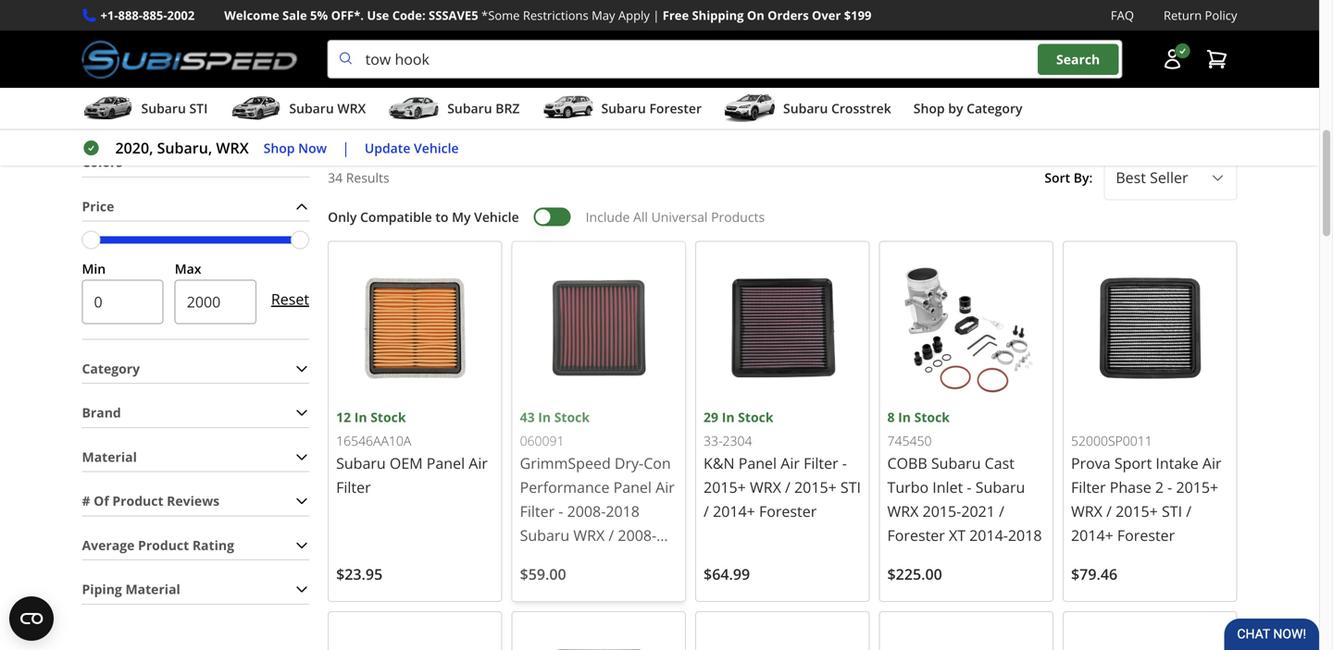 Task type: locate. For each thing, give the bounding box(es) containing it.
air inside air intake filter replacements
[[127, 20, 146, 37]]

stock up 060091
[[554, 409, 590, 426]]

wrx up update
[[337, 100, 366, 117]]

stock inside 43 in stock 060091 grimmspeed dry-con performance panel air filter - 2008-2018 subaru wrx / 2008- 2018 subaru sti
[[554, 409, 590, 426]]

grimmspeed dry-con performance panel air filter - 2008-2018 subaru wrx / 2008-2018 subaru sti image
[[520, 250, 678, 407]]

in right the 12
[[354, 409, 367, 426]]

1 stock from the left
[[370, 409, 406, 426]]

+1-888-885-2002 link
[[100, 6, 195, 25]]

average product rating
[[82, 537, 234, 554]]

vehicle down the subaru brz dropdown button
[[414, 139, 459, 157]]

0 horizontal spatial 2018
[[520, 550, 554, 570]]

1 vertical spatial 2014+
[[1071, 526, 1113, 546]]

button image
[[1161, 48, 1184, 70]]

now
[[298, 139, 327, 157]]

turbo inside 8 in stock 745450 cobb subaru cast turbo inlet  - subaru wrx 2015-2021 / forester xt 2014-2018
[[887, 478, 929, 498]]

in inside 8 in stock 745450 cobb subaru cast turbo inlet  - subaru wrx 2015-2021 / forester xt 2014-2018
[[898, 409, 911, 426]]

subaru up $59.00
[[520, 526, 570, 546]]

1 horizontal spatial inlet
[[932, 478, 963, 498]]

air right the k&n
[[781, 454, 800, 474]]

29
[[704, 409, 718, 426]]

product
[[112, 493, 163, 510], [138, 537, 189, 554]]

a subaru sti thumbnail image image
[[82, 95, 134, 122]]

wrx
[[337, 100, 366, 117], [216, 138, 249, 158], [750, 478, 781, 498], [887, 502, 919, 522], [1071, 502, 1102, 522], [573, 526, 605, 546]]

material button
[[82, 443, 309, 472]]

29 in stock 33-2304 k&n panel air filter - 2015+ wrx / 2015+ sti / 2014+ forester
[[704, 409, 861, 522]]

| left free
[[653, 7, 659, 24]]

shop inside shop now link
[[264, 139, 295, 157]]

return
[[1164, 7, 1202, 24]]

stock up '16546aa10a'
[[370, 409, 406, 426]]

sssave5
[[429, 7, 478, 24]]

wrx left 2015-
[[887, 502, 919, 522]]

0 horizontal spatial 2014+
[[713, 502, 755, 522]]

return policy
[[1164, 7, 1237, 24]]

stock for 2304
[[738, 409, 773, 426]]

in right the 29
[[722, 409, 735, 426]]

stock up 745450 at the right
[[914, 409, 950, 426]]

wrx inside 8 in stock 745450 cobb subaru cast turbo inlet  - subaru wrx 2015-2021 / forester xt 2014-2018
[[887, 502, 919, 522]]

min
[[82, 260, 106, 278]]

060091
[[520, 432, 564, 450]]

intakes up button icon
[[1163, 20, 1212, 37]]

subaru left brz
[[447, 100, 492, 117]]

stock inside 12 in stock 16546aa10a subaru oem panel air filter
[[370, 409, 406, 426]]

shop by category button
[[913, 92, 1022, 129]]

0 horizontal spatial vehicle
[[414, 139, 459, 157]]

2 horizontal spatial panel
[[738, 454, 777, 474]]

2018 for cobb subaru cast turbo inlet  - subaru wrx 2015-2021 / forester xt 2014-2018
[[1008, 526, 1042, 546]]

to
[[435, 208, 448, 226]]

filter down '16546aa10a'
[[336, 478, 371, 498]]

1 vertical spatial 2018
[[1008, 526, 1042, 546]]

in
[[354, 409, 367, 426], [722, 409, 735, 426], [538, 409, 551, 426], [898, 409, 911, 426]]

free
[[663, 7, 689, 24]]

1 horizontal spatial vehicle
[[474, 208, 519, 226]]

2008-
[[567, 502, 606, 522], [618, 526, 656, 546]]

0 vertical spatial turbo
[[300, 20, 338, 37]]

grimmspeed
[[520, 454, 611, 474]]

air down con
[[656, 478, 675, 498]]

2014+ down the k&n
[[713, 502, 755, 522]]

panel inside 12 in stock 16546aa10a subaru oem panel air filter
[[427, 454, 465, 474]]

air right ram on the top of the page
[[1141, 20, 1160, 37]]

stock inside 29 in stock 33-2304 k&n panel air filter - 2015+ wrx / 2015+ sti / 2014+ forester
[[738, 409, 773, 426]]

in inside 12 in stock 16546aa10a subaru oem panel air filter
[[354, 409, 367, 426]]

in inside 43 in stock 060091 grimmspeed dry-con performance panel air filter - 2008-2018 subaru wrx / 2008- 2018 subaru sti
[[538, 409, 551, 426]]

search input field
[[327, 40, 1122, 79]]

0 horizontal spatial turbo
[[300, 20, 338, 37]]

0 horizontal spatial shop
[[264, 139, 295, 157]]

dry-
[[615, 454, 644, 474]]

2014-
[[969, 526, 1008, 546]]

universal
[[651, 208, 708, 226]]

in for subaru
[[354, 409, 367, 426]]

0 horizontal spatial |
[[342, 138, 350, 158]]

shop 2020 subaru wrx featured products
[[439, 93, 880, 123]]

shop left 'now'
[[264, 139, 295, 157]]

panel inside 29 in stock 33-2304 k&n panel air filter - 2015+ wrx / 2015+ sti / 2014+ forester
[[738, 454, 777, 474]]

cobb subaru cast turbo inlet  - subaru wrx 2015-2021 / forester xt 2014-2018 image
[[887, 250, 1045, 407]]

+1-888-885-2002
[[100, 7, 195, 24]]

- inside 29 in stock 33-2304 k&n panel air filter - 2015+ wrx / 2015+ sti / 2014+ forester
[[842, 454, 847, 474]]

over
[[812, 7, 841, 24]]

subaru down '16546aa10a'
[[336, 454, 386, 474]]

- down performance
[[558, 502, 563, 522]]

forester inside 52000sp0011 prova sport intake air filter phase 2 - 2015+ wrx / 2015+ sti / 2014+ forester
[[1117, 526, 1175, 546]]

subaru down performance
[[558, 550, 607, 570]]

2014+ inside 52000sp0011 prova sport intake air filter phase 2 - 2015+ wrx / 2015+ sti / 2014+ forester
[[1071, 526, 1113, 546]]

- right the 2
[[1167, 478, 1172, 498]]

in right "8" on the right bottom of the page
[[898, 409, 911, 426]]

2 horizontal spatial 2018
[[1008, 526, 1042, 546]]

0 vertical spatial 2018
[[606, 502, 640, 522]]

subaru up 'now'
[[289, 100, 334, 117]]

/
[[785, 478, 790, 498], [704, 502, 709, 522], [999, 502, 1004, 522], [1106, 502, 1112, 522], [1186, 502, 1191, 522], [609, 526, 614, 546]]

afe power panel air filter (oiled) - 2015-2024 subaru wrx / 2015-2021 sti / 2014-2021 forester image
[[520, 620, 678, 651]]

- inside 8 in stock 745450 cobb subaru cast turbo inlet  - subaru wrx 2015-2021 / forester xt 2014-2018
[[967, 478, 972, 498]]

maximum slider
[[291, 231, 309, 250]]

subaru oem panel air filter image
[[336, 250, 494, 407]]

panel down 2304
[[738, 454, 777, 474]]

1 vertical spatial turbo
[[887, 478, 929, 498]]

2018 down "dry-"
[[606, 502, 640, 522]]

in right 43
[[538, 409, 551, 426]]

forester inside 29 in stock 33-2304 k&n panel air filter - 2015+ wrx / 2015+ sti / 2014+ forester
[[759, 502, 817, 522]]

air right "+1-"
[[127, 20, 146, 37]]

policy
[[1205, 7, 1237, 24]]

in inside 29 in stock 33-2304 k&n panel air filter - 2015+ wrx / 2015+ sti / 2014+ forester
[[722, 409, 735, 426]]

16546aa10a
[[336, 432, 411, 450]]

2 vertical spatial 2018
[[520, 550, 554, 570]]

2 in from the left
[[722, 409, 735, 426]]

material down brand at the bottom left
[[82, 448, 137, 466]]

0 vertical spatial inlet
[[342, 20, 372, 37]]

2008- down performance
[[567, 502, 606, 522]]

intakes
[[759, 20, 807, 37], [1163, 20, 1212, 37]]

1 vertical spatial inlet
[[932, 478, 963, 498]]

stock up 2304
[[738, 409, 773, 426]]

52000sp0011 prova sport intake air filter phase 2 - 2015+ wrx / 2015+ sti / 2014+ forester
[[1071, 432, 1222, 546]]

short ram air intakes
[[1070, 20, 1212, 37]]

3 stock from the left
[[554, 409, 590, 426]]

welcome sale 5% off*. use code: sssave5
[[224, 7, 478, 24]]

filter left "cobb"
[[804, 454, 838, 474]]

2015-
[[923, 502, 961, 522]]

subaru right a subaru forester thumbnail image
[[601, 100, 646, 117]]

intake manifolds
[[894, 20, 1003, 37]]

0 horizontal spatial 2008-
[[567, 502, 606, 522]]

filter inside air intake filter replacements
[[195, 20, 229, 37]]

vehicle right my
[[474, 208, 519, 226]]

1 horizontal spatial intakes
[[1163, 20, 1212, 37]]

+1-
[[100, 7, 118, 24]]

product right the of
[[112, 493, 163, 510]]

in for cobb
[[898, 409, 911, 426]]

afe power panel air filter (dry) - 2015-2024 subaru wrx / 2015-2021 sti / 2014-2021 forester image
[[336, 620, 494, 651]]

include
[[586, 208, 630, 226]]

filter down 'prova' at the right of the page
[[1071, 478, 1106, 498]]

1 vertical spatial 2008-
[[618, 526, 656, 546]]

of
[[94, 493, 109, 510]]

0 vertical spatial vehicle
[[414, 139, 459, 157]]

2 stock from the left
[[738, 409, 773, 426]]

shop left the by
[[913, 100, 945, 117]]

1 horizontal spatial 2014+
[[1071, 526, 1113, 546]]

4 in from the left
[[898, 409, 911, 426]]

update vehicle button
[[365, 138, 459, 159]]

2 horizontal spatial shop
[[913, 100, 945, 117]]

air right oem
[[469, 454, 488, 474]]

material
[[82, 448, 137, 466], [125, 581, 180, 599]]

- inside 52000sp0011 prova sport intake air filter phase 2 - 2015+ wrx / 2015+ sti / 2014+ forester
[[1167, 478, 1172, 498]]

subaru inside subaru sti dropdown button
[[141, 100, 186, 117]]

Max text field
[[175, 280, 256, 324]]

stock for subaru
[[370, 409, 406, 426]]

filter inside 52000sp0011 prova sport intake air filter phase 2 - 2015+ wrx / 2015+ sti / 2014+ forester
[[1071, 478, 1106, 498]]

0 vertical spatial 2008-
[[567, 502, 606, 522]]

8 in stock 745450 cobb subaru cast turbo inlet  - subaru wrx 2015-2021 / forester xt 2014-2018
[[887, 409, 1042, 546]]

*some restrictions may apply | free shipping on orders over $199
[[481, 7, 872, 24]]

panel right oem
[[427, 454, 465, 474]]

subispeed logo image
[[82, 40, 298, 79]]

wrx down 2304
[[750, 478, 781, 498]]

filter down performance
[[520, 502, 555, 522]]

2018 down performance
[[520, 550, 554, 570]]

off*.
[[331, 7, 364, 24]]

/ inside 43 in stock 060091 grimmspeed dry-con performance panel air filter - 2008-2018 subaru wrx / 2008- 2018 subaru sti
[[609, 526, 614, 546]]

piping
[[82, 581, 122, 599]]

1 horizontal spatial turbo
[[887, 478, 929, 498]]

intake inside 52000sp0011 prova sport intake air filter phase 2 - 2015+ wrx / 2015+ sti / 2014+ forester
[[1156, 454, 1199, 474]]

pipes
[[354, 36, 388, 53]]

- left "cobb"
[[842, 454, 847, 474]]

shop for shop 2020 subaru wrx featured products
[[439, 93, 493, 123]]

2018 right xt
[[1008, 526, 1042, 546]]

subaru inside subaru wrx dropdown button
[[289, 100, 334, 117]]

3 in from the left
[[538, 409, 551, 426]]

1 intakes from the left
[[759, 20, 807, 37]]

panel for k&n
[[738, 454, 777, 474]]

1 vertical spatial product
[[138, 537, 189, 554]]

category
[[967, 100, 1022, 117]]

shop inside shop by category dropdown button
[[913, 100, 945, 117]]

only
[[328, 208, 357, 226]]

0 horizontal spatial intakes
[[759, 20, 807, 37]]

material down average product rating on the left of the page
[[125, 581, 180, 599]]

inlet inside 8 in stock 745450 cobb subaru cast turbo inlet  - subaru wrx 2015-2021 / forester xt 2014-2018
[[932, 478, 963, 498]]

piping material
[[82, 581, 180, 599]]

0 vertical spatial material
[[82, 448, 137, 466]]

Select... button
[[1104, 156, 1237, 200]]

33-
[[704, 432, 723, 450]]

air right cold
[[736, 20, 755, 37]]

subaru brz button
[[388, 92, 520, 129]]

wrx down 'prova' at the right of the page
[[1071, 502, 1102, 522]]

forester inside dropdown button
[[649, 100, 702, 117]]

brand button
[[82, 399, 309, 428]]

wrx inside 52000sp0011 prova sport intake air filter phase 2 - 2015+ wrx / 2015+ sti / 2014+ forester
[[1071, 502, 1102, 522]]

1 in from the left
[[354, 409, 367, 426]]

|
[[653, 7, 659, 24], [342, 138, 350, 158]]

wrx inside 43 in stock 060091 grimmspeed dry-con performance panel air filter - 2008-2018 subaru wrx / 2008- 2018 subaru sti
[[573, 526, 605, 546]]

vehicle inside update vehicle button
[[414, 139, 459, 157]]

stock for grimmspeed
[[554, 409, 590, 426]]

code:
[[392, 7, 426, 24]]

- up 2021
[[967, 478, 972, 498]]

0 horizontal spatial panel
[[427, 454, 465, 474]]

2008- down "dry-"
[[618, 526, 656, 546]]

filter
[[195, 20, 229, 37], [804, 454, 838, 474], [336, 478, 371, 498], [1071, 478, 1106, 498], [520, 502, 555, 522]]

2 intakes from the left
[[1163, 20, 1212, 37]]

intakes left over
[[759, 20, 807, 37]]

888-
[[118, 7, 143, 24]]

product down # of product reviews
[[138, 537, 189, 554]]

subaru inside the subaru brz dropdown button
[[447, 100, 492, 117]]

subaru right a subaru crosstrek thumbnail image
[[783, 100, 828, 117]]

1 horizontal spatial panel
[[613, 478, 652, 498]]

panel down "dry-"
[[613, 478, 652, 498]]

orders
[[768, 7, 809, 24]]

1 horizontal spatial 2008-
[[618, 526, 656, 546]]

wrx down a subaru wrx thumbnail image
[[216, 138, 249, 158]]

cold air intakes
[[705, 20, 807, 37]]

air intake ducts link
[[511, 11, 615, 37]]

wrx down performance
[[573, 526, 605, 546]]

product inside dropdown button
[[112, 493, 163, 510]]

4 stock from the left
[[914, 409, 950, 426]]

shop left brz
[[439, 93, 493, 123]]

| up '34'
[[342, 138, 350, 158]]

12 in stock 16546aa10a subaru oem panel air filter
[[336, 409, 488, 498]]

2014+ up $79.46
[[1071, 526, 1113, 546]]

1 horizontal spatial shop
[[439, 93, 493, 123]]

34
[[328, 169, 343, 186]]

subaru up 2020, subaru, wrx
[[141, 100, 186, 117]]

stock inside 8 in stock 745450 cobb subaru cast turbo inlet  - subaru wrx 2015-2021 / forester xt 2014-2018
[[914, 409, 950, 426]]

1 horizontal spatial |
[[653, 7, 659, 24]]

panel
[[427, 454, 465, 474], [738, 454, 777, 474], [613, 478, 652, 498]]

filter right 2002
[[195, 20, 229, 37]]

0 vertical spatial product
[[112, 493, 163, 510]]

subaru,
[[157, 138, 212, 158]]

sale
[[282, 7, 307, 24]]

oem
[[390, 454, 423, 474]]

0 horizontal spatial inlet
[[342, 20, 372, 37]]

air right the sport
[[1202, 454, 1222, 474]]

2018 inside 8 in stock 745450 cobb subaru cast turbo inlet  - subaru wrx 2015-2021 / forester xt 2014-2018
[[1008, 526, 1042, 546]]

filter inside 43 in stock 060091 grimmspeed dry-con performance panel air filter - 2008-2018 subaru wrx / 2008- 2018 subaru sti
[[520, 502, 555, 522]]

0 vertical spatial 2014+
[[713, 502, 755, 522]]



Task type: vqa. For each thing, say whether or not it's contained in the screenshot.
Contact Us link
no



Task type: describe. For each thing, give the bounding box(es) containing it.
subaru wrx button
[[230, 92, 366, 129]]

subaru left wrx
[[555, 93, 632, 123]]

subaru sti button
[[82, 92, 208, 129]]

reviews
[[167, 493, 220, 510]]

subaru forester
[[601, 100, 702, 117]]

subaru inside subaru forester dropdown button
[[601, 100, 646, 117]]

air inside 12 in stock 16546aa10a subaru oem panel air filter
[[469, 454, 488, 474]]

sort by:
[[1045, 169, 1093, 186]]

subaru inside subaru crosstrek dropdown button
[[783, 100, 828, 117]]

sti inside 43 in stock 060091 grimmspeed dry-con performance panel air filter - 2008-2018 subaru wrx / 2008- 2018 subaru sti
[[611, 550, 631, 570]]

products
[[711, 208, 765, 226]]

on
[[747, 7, 764, 24]]

minimum slider
[[82, 231, 100, 250]]

subaru crosstrek button
[[724, 92, 891, 129]]

shop for shop now
[[264, 139, 295, 157]]

filter inside 29 in stock 33-2304 k&n panel air filter - 2015+ wrx / 2015+ sti / 2014+ forester
[[804, 454, 838, 474]]

prova sport intake air filter phase 2 - 2015+ wrx / 2015+ sti / 2014+ forester image
[[1071, 250, 1229, 407]]

#
[[82, 493, 90, 510]]

2020, subaru, wrx
[[115, 138, 249, 158]]

by
[[948, 100, 963, 117]]

shop for shop by category
[[913, 100, 945, 117]]

faq link
[[1111, 6, 1134, 25]]

only compatible to my vehicle
[[328, 208, 519, 226]]

a subaru brz thumbnail image image
[[388, 95, 440, 122]]

return policy link
[[1164, 6, 1237, 25]]

Min text field
[[82, 280, 164, 324]]

- inside 43 in stock 060091 grimmspeed dry-con performance panel air filter - 2008-2018 subaru wrx / 2008- 2018 subaru sti
[[558, 502, 563, 522]]

filter inside 12 in stock 16546aa10a subaru oem panel air filter
[[336, 478, 371, 498]]

price
[[82, 198, 114, 215]]

745450
[[887, 432, 932, 450]]

wrx
[[637, 93, 680, 123]]

52000sp0011
[[1071, 432, 1152, 450]]

0 vertical spatial |
[[653, 7, 659, 24]]

wrx inside 29 in stock 33-2304 k&n panel air filter - 2015+ wrx / 2015+ sti / 2014+ forester
[[750, 478, 781, 498]]

cold air intakes link
[[705, 11, 807, 37]]

# of product reviews button
[[82, 488, 309, 516]]

rating
[[192, 537, 234, 554]]

a subaru forester thumbnail image image
[[542, 95, 594, 122]]

8
[[887, 409, 895, 426]]

brz
[[495, 100, 520, 117]]

/ inside 8 in stock 745450 cobb subaru cast turbo inlet  - subaru wrx 2015-2021 / forester xt 2014-2018
[[999, 502, 1004, 522]]

a subaru crosstrek thumbnail image image
[[724, 95, 776, 122]]

crosstrek
[[831, 100, 891, 117]]

turbo inlet hoses and pipes
[[300, 20, 441, 53]]

$79.46
[[1071, 565, 1117, 585]]

inlet inside the turbo inlet hoses and pipes
[[342, 20, 372, 37]]

1 vertical spatial vehicle
[[474, 208, 519, 226]]

con
[[644, 454, 671, 474]]

select... image
[[1210, 171, 1225, 185]]

sport
[[1114, 454, 1152, 474]]

intake inside air intake filter replacements
[[150, 20, 191, 37]]

subaru wrx
[[289, 100, 366, 117]]

welcome
[[224, 7, 279, 24]]

replacements
[[132, 36, 224, 53]]

turbo inside the turbo inlet hoses and pipes
[[300, 20, 338, 37]]

faq
[[1111, 7, 1134, 24]]

chargespeed air intake cover - 2015+ wrx / sti-carbon fiber image
[[1071, 620, 1229, 651]]

k&n
[[704, 454, 735, 474]]

search button
[[1038, 44, 1119, 75]]

panel inside 43 in stock 060091 grimmspeed dry-con performance panel air filter - 2008-2018 subaru wrx / 2008- 2018 subaru sti
[[613, 478, 652, 498]]

in for 2304
[[722, 409, 735, 426]]

shipping
[[692, 7, 744, 24]]

1 vertical spatial material
[[125, 581, 180, 599]]

include all universal products
[[586, 208, 765, 226]]

and
[[417, 20, 441, 37]]

price button
[[82, 192, 309, 221]]

2002
[[167, 7, 195, 24]]

sort
[[1045, 169, 1070, 186]]

sti inside 52000sp0011 prova sport intake air filter phase 2 - 2015+ wrx / 2015+ sti / 2014+ forester
[[1162, 502, 1182, 522]]

xt
[[949, 526, 966, 546]]

stock for cobb
[[914, 409, 950, 426]]

colors button
[[82, 148, 309, 177]]

manifolds
[[939, 20, 1003, 37]]

in for grimmspeed
[[538, 409, 551, 426]]

short
[[1070, 20, 1105, 37]]

sti inside dropdown button
[[189, 100, 208, 117]]

k&n panel air filter - 2015+ wrx / 2015+ sti / 2014+ forester image
[[704, 250, 861, 407]]

turbo inlet hoses and pipes link
[[282, 11, 460, 53]]

subaru crosstrek
[[783, 100, 891, 117]]

2020,
[[115, 138, 153, 158]]

piping material button
[[82, 576, 309, 604]]

$64.99
[[704, 565, 750, 585]]

restrictions
[[523, 7, 589, 24]]

subaru down cast
[[975, 478, 1025, 498]]

by:
[[1074, 169, 1093, 186]]

update
[[365, 139, 410, 157]]

all
[[633, 208, 648, 226]]

panel for oem
[[427, 454, 465, 474]]

subaru left cast
[[931, 454, 981, 474]]

sti inside 29 in stock 33-2304 k&n panel air filter - 2015+ wrx / 2015+ sti / 2014+ forester
[[840, 478, 861, 498]]

shop by category
[[913, 100, 1022, 117]]

cast
[[985, 454, 1015, 474]]

subaru forester button
[[542, 92, 702, 129]]

*some
[[481, 7, 520, 24]]

air intake ducts
[[511, 20, 615, 37]]

2018 for grimmspeed dry-con performance panel air filter - 2008-2018 subaru wrx / 2008- 2018 subaru sti
[[520, 550, 554, 570]]

product inside "dropdown button"
[[138, 537, 189, 554]]

$225.00
[[887, 565, 942, 585]]

2021
[[961, 502, 995, 522]]

my
[[452, 208, 471, 226]]

average product rating button
[[82, 532, 309, 560]]

shop now
[[264, 139, 327, 157]]

featured
[[686, 93, 779, 123]]

2304
[[723, 432, 752, 450]]

short ram air intakes link
[[1070, 11, 1212, 37]]

reset
[[271, 289, 309, 309]]

2020
[[498, 93, 549, 123]]

air right sssave5
[[511, 20, 530, 37]]

subaru inside 12 in stock 16546aa10a subaru oem panel air filter
[[336, 454, 386, 474]]

search
[[1056, 50, 1100, 68]]

phase
[[1110, 478, 1151, 498]]

use
[[367, 7, 389, 24]]

forester inside 8 in stock 745450 cobb subaru cast turbo inlet  - subaru wrx 2015-2021 / forester xt 2014-2018
[[887, 526, 945, 546]]

a subaru wrx thumbnail image image
[[230, 95, 282, 122]]

$23.95
[[336, 565, 383, 585]]

$59.00
[[520, 565, 566, 585]]

open widget image
[[9, 597, 54, 642]]

2
[[1155, 478, 1164, 498]]

1 horizontal spatial 2018
[[606, 502, 640, 522]]

products
[[785, 93, 880, 123]]

2014+ inside 29 in stock 33-2304 k&n panel air filter - 2015+ wrx / 2015+ sti / 2014+ forester
[[713, 502, 755, 522]]

wrx inside dropdown button
[[337, 100, 366, 117]]

1 vertical spatial |
[[342, 138, 350, 158]]

air intake filter replacements
[[127, 20, 229, 53]]

intake manifolds link
[[894, 11, 1003, 37]]

air inside 43 in stock 060091 grimmspeed dry-con performance panel air filter - 2008-2018 subaru wrx / 2008- 2018 subaru sti
[[656, 478, 675, 498]]

# of product reviews
[[82, 493, 220, 510]]

average
[[82, 537, 135, 554]]

12
[[336, 409, 351, 426]]

cold
[[705, 20, 733, 37]]

air inside 29 in stock 33-2304 k&n panel air filter - 2015+ wrx / 2015+ sti / 2014+ forester
[[781, 454, 800, 474]]

cobb
[[887, 454, 927, 474]]

air inside 52000sp0011 prova sport intake air filter phase 2 - 2015+ wrx / 2015+ sti / 2014+ forester
[[1202, 454, 1222, 474]]

compatible
[[360, 208, 432, 226]]



